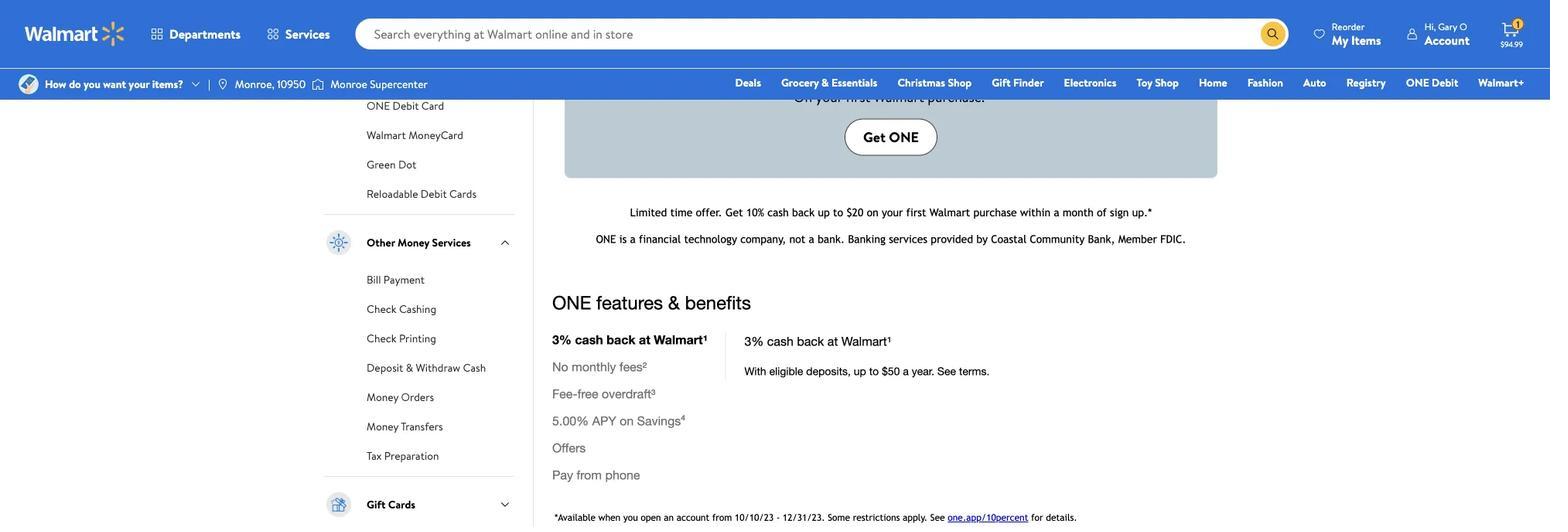 Task type: describe. For each thing, give the bounding box(es) containing it.
money orders link
[[367, 388, 434, 405]]

bill
[[367, 272, 381, 287]]

hi,
[[1425, 20, 1436, 33]]

money for orders
[[367, 390, 399, 405]]

green dot
[[367, 157, 417, 172]]

one debit
[[1406, 75, 1459, 90]]

on
[[794, 87, 813, 106]]

one debit link
[[1399, 74, 1466, 91]]

green
[[367, 157, 396, 172]]

rewards®
[[467, 69, 510, 84]]

electronics link
[[1057, 74, 1124, 91]]

christmas
[[898, 75, 946, 90]]

gift for gift finder
[[992, 75, 1011, 90]]

monroe, 10950
[[235, 77, 306, 92]]

preparation
[[384, 449, 439, 464]]

monroe,
[[235, 77, 275, 92]]

|
[[208, 77, 210, 92]]

1
[[1517, 18, 1520, 31]]

cashing
[[399, 302, 436, 317]]

moneycard
[[409, 128, 463, 143]]

o
[[1460, 20, 1468, 33]]

reorder my items
[[1332, 20, 1382, 48]]

debit up one
[[409, 32, 436, 47]]

reloadable debit cards link
[[367, 185, 477, 202]]

christmas shop
[[898, 75, 972, 90]]

1 vertical spatial cards
[[388, 498, 416, 513]]

money for transfers
[[367, 419, 399, 434]]

registry
[[1347, 75, 1386, 90]]

& for grocery & essentials
[[822, 75, 829, 90]]

auto
[[1304, 75, 1327, 90]]

my
[[1332, 31, 1349, 48]]

electronics
[[1064, 75, 1117, 90]]

check printing
[[367, 331, 436, 346]]

green dot link
[[367, 155, 417, 172]]

credit & debit
[[367, 32, 436, 47]]

printing
[[399, 331, 436, 346]]

grocery & essentials
[[781, 75, 878, 90]]

get
[[860, 46, 897, 81]]

departments button
[[138, 15, 254, 53]]

walmart image
[[25, 22, 125, 46]]

get one
[[864, 127, 919, 147]]

walmart inside join one & get 10% cash back on your first walmart purchase.*
[[874, 87, 925, 106]]

reorder
[[1332, 20, 1365, 33]]

your inside join one & get 10% cash back on your first walmart purchase.*
[[816, 87, 843, 106]]

do
[[69, 77, 81, 92]]

bill payment
[[367, 272, 425, 287]]

dot
[[398, 157, 417, 172]]

 image for how do you want your items?
[[19, 74, 39, 94]]

money orders
[[367, 390, 434, 405]]

deposit
[[367, 360, 403, 376]]

account
[[1425, 31, 1470, 48]]

registry link
[[1340, 74, 1393, 91]]

finder
[[1014, 75, 1044, 90]]

deals link
[[728, 74, 768, 91]]

back
[[1003, 46, 1054, 81]]

toy shop link
[[1130, 74, 1186, 91]]

check cashing link
[[367, 300, 436, 317]]

Walmart Site-Wide search field
[[356, 19, 1289, 50]]

search icon image
[[1267, 28, 1280, 40]]

debit for one debit
[[1432, 75, 1459, 90]]

grocery
[[781, 75, 819, 90]]

gift cards
[[367, 498, 416, 513]]

cash
[[949, 46, 997, 81]]

services button
[[254, 15, 343, 53]]

& inside join one & get 10% cash back on your first walmart purchase.*
[[838, 46, 855, 81]]

hi, gary o account
[[1425, 20, 1470, 48]]

transfers
[[401, 419, 443, 434]]

christmas shop link
[[891, 74, 979, 91]]

debit for reloadable debit cards
[[421, 186, 447, 201]]

 image for monroe, 10950
[[217, 78, 229, 91]]

get
[[864, 127, 886, 147]]

services inside 'services' dropdown button
[[286, 26, 330, 43]]

check for check printing
[[367, 331, 397, 346]]

one inside button
[[889, 127, 919, 147]]

capital one walmart rewards®
[[367, 69, 510, 84]]

0 vertical spatial money
[[398, 235, 430, 250]]

home link
[[1192, 74, 1235, 91]]

check for check cashing
[[367, 302, 397, 317]]

how do you want your items?
[[45, 77, 183, 92]]

cash
[[463, 360, 486, 376]]

10%
[[903, 46, 944, 81]]

shop for christmas shop
[[948, 75, 972, 90]]

0 horizontal spatial your
[[129, 77, 150, 92]]

tax
[[367, 449, 382, 464]]

items?
[[152, 77, 183, 92]]



Task type: locate. For each thing, give the bounding box(es) containing it.
credit & debit image
[[323, 24, 354, 55]]

2 vertical spatial walmart
[[367, 128, 406, 143]]

gift cards image
[[323, 490, 354, 521]]

your right on
[[816, 87, 843, 106]]

one up on
[[779, 46, 832, 81]]

shop right toy
[[1155, 75, 1179, 90]]

check down bill
[[367, 302, 397, 317]]

departments
[[169, 26, 241, 43]]

& right 'deposit'
[[406, 360, 413, 376]]

join
[[729, 46, 773, 81]]

tax preparation
[[367, 449, 439, 464]]

gift right 'gift cards' icon
[[367, 498, 386, 513]]

one
[[779, 46, 832, 81], [1406, 75, 1430, 90], [367, 98, 390, 113], [889, 127, 919, 147]]

1 horizontal spatial walmart
[[425, 69, 465, 84]]

debit down the supercenter
[[393, 98, 419, 113]]

1 horizontal spatial your
[[816, 87, 843, 106]]

1 vertical spatial money
[[367, 390, 399, 405]]

0 vertical spatial services
[[286, 26, 330, 43]]

0 horizontal spatial  image
[[19, 74, 39, 94]]

money down 'deposit'
[[367, 390, 399, 405]]

walmart up card
[[425, 69, 465, 84]]

other money services
[[367, 235, 471, 250]]

1 horizontal spatial  image
[[217, 78, 229, 91]]

grocery & essentials link
[[774, 74, 885, 91]]

money inside "link"
[[367, 419, 399, 434]]

toy
[[1137, 75, 1153, 90]]

money up tax
[[367, 419, 399, 434]]

 image
[[19, 74, 39, 94], [312, 77, 324, 92], [217, 78, 229, 91]]

reloadable
[[367, 186, 418, 201]]

walmart up green dot "link" at left
[[367, 128, 406, 143]]

0 horizontal spatial shop
[[948, 75, 972, 90]]

gift finder
[[992, 75, 1044, 90]]

tax preparation link
[[367, 447, 439, 464]]

1 vertical spatial services
[[432, 235, 471, 250]]

gift for gift cards
[[367, 498, 386, 513]]

1 horizontal spatial cards
[[450, 186, 477, 201]]

get one button
[[845, 119, 938, 156]]

walmart moneycard link
[[367, 126, 463, 143]]

0 horizontal spatial services
[[286, 26, 330, 43]]

0 horizontal spatial gift
[[367, 498, 386, 513]]

 image right 10950
[[312, 77, 324, 92]]

walmart down get
[[874, 87, 925, 106]]

0 vertical spatial gift
[[992, 75, 1011, 90]]

supercenter
[[370, 77, 428, 92]]

purchase.*
[[928, 87, 989, 106]]

fashion link
[[1241, 74, 1291, 91]]

check up 'deposit'
[[367, 331, 397, 346]]

2 horizontal spatial  image
[[312, 77, 324, 92]]

 image for monroe supercenter
[[312, 77, 324, 92]]

debit
[[409, 32, 436, 47], [1432, 75, 1459, 90], [393, 98, 419, 113], [421, 186, 447, 201]]

2 shop from the left
[[1155, 75, 1179, 90]]

& right the credit
[[399, 32, 407, 47]]

& right grocery on the right
[[822, 75, 829, 90]]

1 check from the top
[[367, 302, 397, 317]]

you
[[84, 77, 101, 92]]

services down reloadable debit cards
[[432, 235, 471, 250]]

0 vertical spatial cards
[[450, 186, 477, 201]]

walmart+ link
[[1472, 74, 1532, 91]]

one right registry link
[[1406, 75, 1430, 90]]

one inside join one & get 10% cash back on your first walmart purchase.*
[[779, 46, 832, 81]]

0 horizontal spatial cards
[[388, 498, 416, 513]]

credit
[[367, 32, 397, 47]]

cards down tax preparation
[[388, 498, 416, 513]]

your right want
[[129, 77, 150, 92]]

card
[[422, 98, 444, 113]]

2 check from the top
[[367, 331, 397, 346]]

one right get on the top right of page
[[889, 127, 919, 147]]

2 horizontal spatial walmart
[[874, 87, 925, 106]]

gift left finder
[[992, 75, 1011, 90]]

debit down account
[[1432, 75, 1459, 90]]

services
[[286, 26, 330, 43], [432, 235, 471, 250]]

deposit & withdraw cash
[[367, 360, 486, 376]]

0 vertical spatial walmart
[[425, 69, 465, 84]]

other
[[367, 235, 395, 250]]

monroe supercenter
[[330, 77, 428, 92]]

0 horizontal spatial walmart
[[367, 128, 406, 143]]

monroe
[[330, 77, 367, 92]]

& for deposit & withdraw cash
[[406, 360, 413, 376]]

your
[[129, 77, 150, 92], [816, 87, 843, 106]]

essentials
[[832, 75, 878, 90]]

& for credit & debit
[[399, 32, 407, 47]]

one debit card
[[367, 98, 444, 113]]

services up 10950
[[286, 26, 330, 43]]

money transfers link
[[367, 418, 443, 435]]

& inside 'link'
[[822, 75, 829, 90]]

1 vertical spatial check
[[367, 331, 397, 346]]

0 vertical spatial check
[[367, 302, 397, 317]]

1 vertical spatial walmart
[[874, 87, 925, 106]]

 image right |
[[217, 78, 229, 91]]

capital
[[367, 69, 400, 84]]

$94.99
[[1501, 39, 1524, 49]]

home
[[1199, 75, 1228, 90]]

want
[[103, 77, 126, 92]]

1 shop from the left
[[948, 75, 972, 90]]

&
[[399, 32, 407, 47], [838, 46, 855, 81], [822, 75, 829, 90], [406, 360, 413, 376]]

shop for toy shop
[[1155, 75, 1179, 90]]

walmart moneycard
[[367, 128, 463, 143]]

how
[[45, 77, 66, 92]]

check
[[367, 302, 397, 317], [367, 331, 397, 346]]

one down monroe supercenter in the top left of the page
[[367, 98, 390, 113]]

auto link
[[1297, 74, 1334, 91]]

money transfers
[[367, 419, 443, 434]]

 image left how
[[19, 74, 39, 94]]

capital one walmart rewards® link
[[367, 67, 510, 84]]

fashion
[[1248, 75, 1284, 90]]

debit for one debit card
[[393, 98, 419, 113]]

1 horizontal spatial gift
[[992, 75, 1011, 90]]

gary
[[1439, 20, 1458, 33]]

& left get
[[838, 46, 855, 81]]

1 vertical spatial gift
[[367, 498, 386, 513]]

debit right reloadable
[[421, 186, 447, 201]]

join one & get 10% cash back on your first walmart purchase.*
[[729, 46, 1054, 106]]

walmart+
[[1479, 75, 1525, 90]]

money right other
[[398, 235, 430, 250]]

toy shop
[[1137, 75, 1179, 90]]

other money services image
[[323, 227, 354, 258]]

cards
[[450, 186, 477, 201], [388, 498, 416, 513]]

payment
[[384, 272, 425, 287]]

one
[[402, 69, 423, 84]]

gift finder link
[[985, 74, 1051, 91]]

gift
[[992, 75, 1011, 90], [367, 498, 386, 513]]

check cashing
[[367, 302, 436, 317]]

shop right "christmas"
[[948, 75, 972, 90]]

2 vertical spatial money
[[367, 419, 399, 434]]

orders
[[401, 390, 434, 405]]

1 horizontal spatial services
[[432, 235, 471, 250]]

cards down moneycard
[[450, 186, 477, 201]]

reloadable debit cards
[[367, 186, 477, 201]]

shop
[[948, 75, 972, 90], [1155, 75, 1179, 90]]

deals
[[735, 75, 761, 90]]

1 horizontal spatial shop
[[1155, 75, 1179, 90]]

money
[[398, 235, 430, 250], [367, 390, 399, 405], [367, 419, 399, 434]]

first
[[846, 87, 871, 106]]

10950
[[277, 77, 306, 92]]

bill payment link
[[367, 271, 425, 288]]

Search search field
[[356, 19, 1289, 50]]

withdraw
[[416, 360, 461, 376]]



Task type: vqa. For each thing, say whether or not it's contained in the screenshot.
the Other
yes



